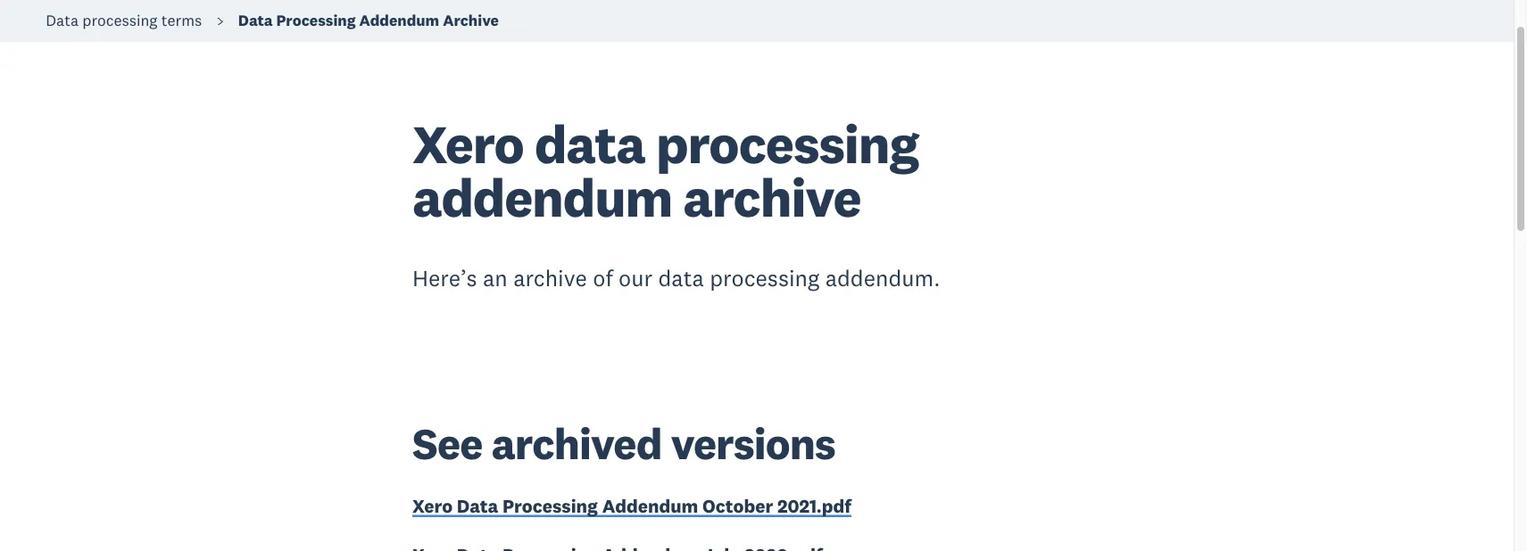 Task type: locate. For each thing, give the bounding box(es) containing it.
xero data processing addendum october 2021.pdf link
[[412, 495, 852, 523]]

1 horizontal spatial data
[[238, 11, 273, 30]]

addendum
[[359, 11, 439, 30], [602, 495, 698, 518]]

data for data processing terms
[[46, 11, 79, 30]]

see archived versions
[[412, 417, 836, 472]]

data inside "xero data processing addendum archive"
[[535, 111, 645, 178]]

1 horizontal spatial archive
[[683, 164, 861, 231]]

xero for xero data processing addendum october 2021.pdf
[[412, 495, 453, 518]]

0 horizontal spatial archive
[[513, 264, 587, 292]]

1 horizontal spatial processing
[[503, 495, 598, 518]]

0 vertical spatial data
[[535, 111, 645, 178]]

0 horizontal spatial processing
[[276, 11, 356, 30]]

1 horizontal spatial addendum
[[602, 495, 698, 518]]

0 vertical spatial processing
[[82, 11, 158, 30]]

data
[[535, 111, 645, 178], [658, 264, 704, 292]]

addendum left archive
[[359, 11, 439, 30]]

2 horizontal spatial data
[[457, 495, 498, 518]]

here's
[[412, 264, 477, 292]]

0 vertical spatial xero
[[412, 111, 524, 178]]

data
[[46, 11, 79, 30], [238, 11, 273, 30], [457, 495, 498, 518]]

0 horizontal spatial addendum
[[359, 11, 439, 30]]

0 vertical spatial processing
[[276, 11, 356, 30]]

1 vertical spatial processing
[[656, 111, 919, 178]]

1 vertical spatial processing
[[503, 495, 598, 518]]

addendum down 'see archived versions'
[[602, 495, 698, 518]]

addendum.
[[826, 264, 941, 292]]

xero data processing addendum october 2021.pdf
[[412, 495, 852, 518]]

breadcrumbs element
[[0, 0, 1527, 42]]

of
[[593, 264, 613, 292]]

addendum inside breadcrumbs element
[[359, 11, 439, 30]]

1 xero from the top
[[412, 111, 524, 178]]

1 vertical spatial xero
[[412, 495, 453, 518]]

0 vertical spatial addendum
[[359, 11, 439, 30]]

2 xero from the top
[[412, 495, 453, 518]]

0 horizontal spatial data
[[46, 11, 79, 30]]

our
[[619, 264, 653, 292]]

0 horizontal spatial data
[[535, 111, 645, 178]]

processing
[[82, 11, 158, 30], [656, 111, 919, 178], [710, 264, 820, 292]]

processing
[[276, 11, 356, 30], [503, 495, 598, 518]]

xero
[[412, 111, 524, 178], [412, 495, 453, 518]]

1 horizontal spatial data
[[658, 264, 704, 292]]

xero inside "xero data processing addendum archive"
[[412, 111, 524, 178]]

2021.pdf
[[778, 495, 852, 518]]

0 vertical spatial archive
[[683, 164, 861, 231]]

archive
[[683, 164, 861, 231], [513, 264, 587, 292]]

terms
[[161, 11, 202, 30]]

versions
[[671, 417, 836, 472]]

1 vertical spatial addendum
[[602, 495, 698, 518]]

data inside xero data processing addendum october 2021.pdf link
[[457, 495, 498, 518]]

processing inside breadcrumbs element
[[82, 11, 158, 30]]



Task type: vqa. For each thing, say whether or not it's contained in the screenshot.
like
no



Task type: describe. For each thing, give the bounding box(es) containing it.
addendum
[[412, 164, 672, 231]]

archive inside "xero data processing addendum archive"
[[683, 164, 861, 231]]

processing inside "xero data processing addendum archive"
[[656, 111, 919, 178]]

1 vertical spatial data
[[658, 264, 704, 292]]

data processing addendum archive link
[[238, 11, 499, 30]]

here's an archive of our data processing addendum.
[[412, 264, 941, 292]]

data processing addendum archive
[[238, 11, 499, 30]]

xero data processing addendum archive
[[412, 111, 919, 231]]

october
[[703, 495, 773, 518]]

data for data processing addendum archive
[[238, 11, 273, 30]]

data processing terms link
[[46, 11, 202, 30]]

archive
[[443, 11, 499, 30]]

processing inside xero data processing addendum october 2021.pdf link
[[503, 495, 598, 518]]

2 vertical spatial processing
[[710, 264, 820, 292]]

processing inside breadcrumbs element
[[276, 11, 356, 30]]

1 vertical spatial archive
[[513, 264, 587, 292]]

see
[[412, 417, 483, 472]]

data processing terms
[[46, 11, 202, 30]]

archived
[[491, 417, 662, 472]]

an
[[483, 264, 508, 292]]

xero for xero data processing addendum archive
[[412, 111, 524, 178]]



